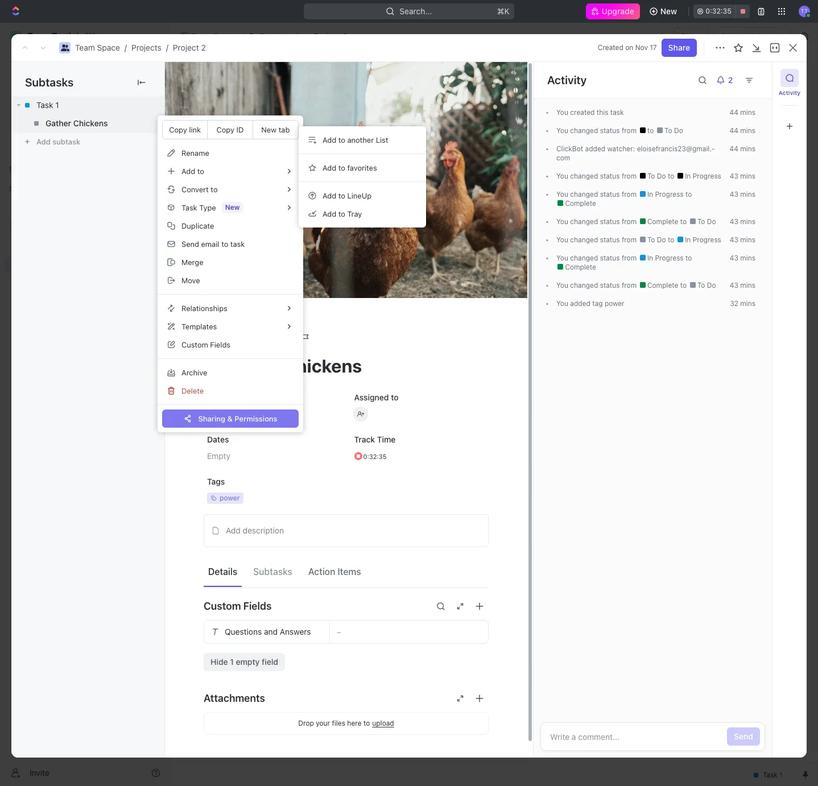 Task type: vqa. For each thing, say whether or not it's contained in the screenshot.


Task type: locate. For each thing, give the bounding box(es) containing it.
1 copy from the left
[[169, 125, 187, 134]]

0 vertical spatial add task
[[736, 73, 771, 83]]

1 horizontal spatial add task button
[[292, 158, 340, 172]]

2 horizontal spatial add task
[[736, 73, 771, 83]]

add to lineup button
[[303, 187, 422, 205]]

table link
[[343, 102, 366, 118]]

1 horizontal spatial team
[[191, 31, 211, 41]]

1 vertical spatial user group image
[[61, 44, 69, 51]]

6 status from the top
[[600, 254, 620, 262]]

task 2 link
[[227, 214, 394, 231]]

44 for added watcher:
[[730, 145, 739, 153]]

add task button up customize
[[729, 69, 778, 87]]

1 vertical spatial custom
[[204, 601, 241, 612]]

0 horizontal spatial send
[[182, 239, 199, 248]]

share for 'share' button below the 0:32:35
[[681, 31, 703, 41]]

fields up questions and answers
[[243, 601, 272, 612]]

1 horizontal spatial user group image
[[61, 44, 69, 51]]

team
[[191, 31, 211, 41], [75, 43, 95, 52]]

0:32:35
[[706, 7, 732, 15]]

2 43 mins from the top
[[730, 190, 756, 199]]

2 mins from the top
[[741, 126, 756, 135]]

2 vertical spatial task 1
[[218, 309, 238, 318]]

0 horizontal spatial new
[[261, 125, 277, 134]]

7 status from the top
[[600, 281, 620, 290]]

1 horizontal spatial add task
[[306, 161, 336, 169]]

1 horizontal spatial task
[[611, 108, 624, 117]]

2 vertical spatial user group image
[[12, 223, 20, 230]]

hide inside custom fields element
[[211, 657, 228, 667]]

progress
[[693, 172, 722, 180], [655, 190, 684, 199], [693, 236, 722, 244], [655, 254, 684, 262]]

complete
[[563, 199, 596, 208], [646, 217, 681, 226], [563, 263, 596, 272], [646, 281, 681, 290]]

32 mins
[[730, 299, 756, 308]]

44 mins for added watcher:
[[730, 145, 756, 153]]

0 horizontal spatial fields
[[210, 340, 231, 349]]

1 vertical spatial new
[[261, 125, 277, 134]]

task inside button
[[230, 239, 245, 248]]

this
[[597, 108, 609, 117]]

add task button up add to lineup
[[292, 158, 340, 172]]

user group image left team space on the top left of the page
[[181, 34, 188, 39]]

add task
[[736, 73, 771, 83], [306, 161, 336, 169], [229, 237, 263, 247]]

1 vertical spatial task 1
[[229, 198, 253, 207]]

&
[[227, 414, 233, 423]]

1 up task 2 on the left top
[[249, 198, 253, 207]]

3 changed from the top
[[571, 190, 598, 199]]

fields
[[210, 340, 231, 349], [243, 601, 272, 612]]

task inside section
[[611, 108, 624, 117]]

merge
[[182, 258, 204, 267]]

add to tray
[[323, 209, 362, 218]]

0 vertical spatial list
[[256, 105, 269, 115]]

1 vertical spatial list
[[376, 135, 388, 144]]

task 1 link up custom fields button at the top left
[[204, 307, 243, 321]]

copy
[[169, 125, 187, 134], [217, 125, 235, 134]]

2 vertical spatial 44
[[730, 145, 739, 153]]

copy left id
[[217, 125, 235, 134]]

task 1 up task 2 on the left top
[[229, 198, 253, 207]]

3 43 mins from the top
[[730, 217, 756, 226]]

2 vertical spatial project
[[198, 68, 249, 87]]

1 vertical spatial project 2
[[198, 68, 265, 87]]

2 you from the top
[[557, 126, 569, 135]]

add to
[[182, 166, 204, 176]]

fields inside dropdown button
[[243, 601, 272, 612]]

user group image inside sidebar navigation
[[12, 223, 20, 230]]

0 horizontal spatial projects link
[[131, 43, 162, 52]]

0 vertical spatial task
[[611, 108, 624, 117]]

add task button down task 2 on the left top
[[224, 236, 268, 249]]

0 horizontal spatial copy
[[169, 125, 187, 134]]

eloisefrancis23@gmail.
[[637, 145, 715, 153]]

space
[[213, 31, 236, 41], [97, 43, 120, 52]]

0 horizontal spatial user group image
[[12, 223, 20, 230]]

subtasks down description
[[253, 567, 292, 577]]

subtasks button
[[249, 562, 297, 582]]

hide inside hide button
[[591, 133, 606, 142]]

1 changed from the top
[[571, 126, 598, 135]]

task 1 up "dashboards" in the top left of the page
[[36, 100, 59, 110]]

home
[[27, 59, 49, 69]]

1 changed status from from the top
[[569, 126, 639, 135]]

new tab
[[261, 125, 290, 134]]

0 vertical spatial add task button
[[729, 69, 778, 87]]

0 vertical spatial new
[[661, 6, 677, 16]]

send for send
[[734, 732, 754, 742]]

custom fields inside button
[[182, 340, 231, 349]]

1 from from the top
[[622, 126, 637, 135]]

subtasks
[[25, 76, 74, 89], [253, 567, 292, 577]]

list up new tab
[[256, 105, 269, 115]]

1 horizontal spatial send
[[734, 732, 754, 742]]

3 44 from the top
[[730, 145, 739, 153]]

merge button
[[162, 253, 299, 272]]

0 horizontal spatial projects
[[131, 43, 162, 52]]

0 vertical spatial fields
[[210, 340, 231, 349]]

1 inside custom fields element
[[230, 657, 234, 667]]

0 horizontal spatial task
[[230, 239, 245, 248]]

1 vertical spatial share
[[669, 43, 690, 52]]

0 vertical spatial project
[[314, 31, 341, 41]]

new button
[[645, 2, 684, 20]]

custom up archive
[[182, 340, 208, 349]]

task up send email to task button
[[229, 218, 247, 227]]

1 horizontal spatial team space link
[[177, 30, 239, 43]]

track time
[[354, 435, 396, 444]]

project 2
[[314, 31, 348, 41], [198, 68, 265, 87]]

list link
[[253, 102, 269, 118]]

task up custom fields button at the top left
[[218, 309, 233, 318]]

1 horizontal spatial new
[[661, 6, 677, 16]]

0 horizontal spatial space
[[97, 43, 120, 52]]

1 vertical spatial projects
[[131, 43, 162, 52]]

hide button
[[586, 131, 611, 145]]

44
[[730, 108, 739, 117], [730, 126, 739, 135], [730, 145, 739, 153]]

task
[[753, 73, 771, 83], [36, 100, 53, 110], [321, 161, 336, 169], [229, 198, 247, 207], [229, 218, 247, 227], [246, 237, 263, 247], [218, 309, 233, 318]]

1 vertical spatial subtasks
[[253, 567, 292, 577]]

list inside add to another list button
[[376, 135, 388, 144]]

fields up archive button
[[210, 340, 231, 349]]

custom fields up archive
[[182, 340, 231, 349]]

added left tag at the top
[[571, 299, 591, 308]]

status
[[600, 126, 620, 135], [600, 172, 620, 180], [600, 190, 620, 199], [600, 217, 620, 226], [600, 236, 620, 244], [600, 254, 620, 262], [600, 281, 620, 290]]

1 vertical spatial custom fields
[[204, 601, 272, 612]]

activity
[[548, 73, 587, 87], [779, 89, 801, 96]]

subtasks down 'home'
[[25, 76, 74, 89]]

0 vertical spatial user group image
[[181, 34, 188, 39]]

1 vertical spatial team
[[75, 43, 95, 52]]

in
[[685, 172, 691, 180], [648, 190, 653, 199], [685, 236, 691, 244], [648, 254, 653, 262]]

8 you from the top
[[557, 281, 569, 290]]

1 43 mins from the top
[[730, 172, 756, 180]]

task for you created this task
[[611, 108, 624, 117]]

0 vertical spatial 44
[[730, 108, 739, 117]]

5 mins from the top
[[741, 190, 756, 199]]

add to lineup button
[[303, 187, 422, 205]]

6 you from the top
[[557, 236, 569, 244]]

upgrade
[[602, 6, 635, 16]]

0 horizontal spatial project 2
[[198, 68, 265, 87]]

mins
[[741, 108, 756, 117], [741, 126, 756, 135], [741, 145, 756, 153], [741, 172, 756, 180], [741, 190, 756, 199], [741, 217, 756, 226], [741, 236, 756, 244], [741, 254, 756, 262], [741, 281, 756, 290], [741, 299, 756, 308]]

new for new tab
[[261, 125, 277, 134]]

43
[[730, 172, 739, 180], [730, 190, 739, 199], [730, 217, 739, 226], [730, 236, 739, 244], [730, 254, 739, 262], [730, 281, 739, 290]]

subtasks inside button
[[253, 567, 292, 577]]

send inside send email to task button
[[182, 239, 199, 248]]

7 changed from the top
[[571, 281, 598, 290]]

2 vertical spatial task 1 link
[[204, 307, 243, 321]]

add up add to tray
[[323, 191, 336, 200]]

1 you from the top
[[557, 108, 569, 117]]

space for team space / projects / project 2
[[97, 43, 120, 52]]

1 vertical spatial task
[[230, 239, 245, 248]]

1 vertical spatial 44 mins
[[730, 126, 756, 135]]

share down new button
[[681, 31, 703, 41]]

task left favorites
[[321, 161, 336, 169]]

task 1 link up "task 2" link
[[227, 194, 394, 211]]

0 vertical spatial hide
[[591, 133, 606, 142]]

project 2 link
[[300, 30, 351, 43], [173, 43, 206, 52]]

nov
[[636, 43, 648, 52]]

task for send email to task
[[230, 239, 245, 248]]

new tab button
[[253, 121, 298, 139]]

share
[[681, 31, 703, 41], [669, 43, 690, 52]]

share right '17'
[[669, 43, 690, 52]]

add left tray
[[323, 209, 336, 218]]

1 43 from the top
[[730, 172, 739, 180]]

new
[[661, 6, 677, 16], [261, 125, 277, 134]]

invite
[[30, 768, 49, 778]]

add task button
[[729, 69, 778, 87], [292, 158, 340, 172], [224, 236, 268, 249]]

add left description
[[226, 526, 241, 535]]

task 1 up custom fields button at the top left
[[218, 309, 238, 318]]

/
[[241, 31, 244, 41], [295, 31, 298, 41], [125, 43, 127, 52], [166, 43, 168, 52]]

send inside send button
[[734, 732, 754, 742]]

4 from from the top
[[622, 217, 637, 226]]

2 vertical spatial 44 mins
[[730, 145, 756, 153]]

share button
[[675, 27, 710, 46], [662, 39, 697, 57]]

rename button
[[162, 144, 299, 162]]

3 changed status from from the top
[[569, 190, 639, 199]]

1 horizontal spatial fields
[[243, 601, 272, 612]]

user group image
[[181, 34, 188, 39], [61, 44, 69, 51], [12, 223, 20, 230]]

sidebar navigation
[[0, 23, 170, 787]]

1 horizontal spatial projects
[[260, 31, 290, 41]]

lineup
[[347, 191, 372, 200]]

0 horizontal spatial hide
[[211, 657, 228, 667]]

2 43 from the top
[[730, 190, 739, 199]]

user group image down the 'spaces'
[[12, 223, 20, 230]]

0 horizontal spatial add task
[[229, 237, 263, 247]]

2 from from the top
[[622, 172, 637, 180]]

0 horizontal spatial list
[[256, 105, 269, 115]]

assigned
[[354, 393, 389, 402]]

1 vertical spatial 44
[[730, 126, 739, 135]]

1 vertical spatial space
[[97, 43, 120, 52]]

in progress
[[683, 172, 722, 180], [646, 190, 686, 199], [683, 236, 722, 244], [646, 254, 686, 262]]

tree
[[5, 198, 165, 352]]

4 status from the top
[[600, 217, 620, 226]]

0 horizontal spatial subtasks
[[25, 76, 74, 89]]

3 44 mins from the top
[[730, 145, 756, 153]]

custom fields up questions
[[204, 601, 272, 612]]

tag
[[593, 299, 603, 308]]

1 mins from the top
[[741, 108, 756, 117]]

6 mins from the top
[[741, 217, 756, 226]]

task left task sidebar navigation tab list
[[753, 73, 771, 83]]

0 vertical spatial projects
[[260, 31, 290, 41]]

attachments button
[[204, 685, 489, 712]]

1 vertical spatial fields
[[243, 601, 272, 612]]

2 44 mins from the top
[[730, 126, 756, 135]]

1 horizontal spatial project 2 link
[[300, 30, 351, 43]]

1 vertical spatial add task button
[[292, 158, 340, 172]]

1 vertical spatial activity
[[779, 89, 801, 96]]

5 43 mins from the top
[[730, 254, 756, 262]]

add task up add to lineup
[[306, 161, 336, 169]]

1 horizontal spatial project 2
[[314, 31, 348, 41]]

add task down task 2 on the left top
[[229, 237, 263, 247]]

projects
[[260, 31, 290, 41], [131, 43, 162, 52]]

1 horizontal spatial subtasks
[[253, 567, 292, 577]]

list right another
[[376, 135, 388, 144]]

0 vertical spatial 44 mins
[[730, 108, 756, 117]]

created
[[571, 108, 595, 117]]

0 vertical spatial space
[[213, 31, 236, 41]]

1 left empty
[[230, 657, 234, 667]]

add to button
[[162, 162, 299, 180]]

favorites button
[[5, 163, 44, 176]]

6 changed status from from the top
[[569, 254, 639, 262]]

hide for hide
[[591, 133, 606, 142]]

7 mins from the top
[[741, 236, 756, 244]]

0 horizontal spatial activity
[[548, 73, 587, 87]]

Edit task name text field
[[204, 355, 489, 377]]

0 vertical spatial activity
[[548, 73, 587, 87]]

3 mins from the top
[[741, 145, 756, 153]]

custom inside dropdown button
[[204, 601, 241, 612]]

sharing & permissions
[[198, 414, 278, 423]]

add up customize
[[736, 73, 751, 83]]

projects link
[[246, 30, 293, 43], [131, 43, 162, 52]]

44 for changed status from
[[730, 126, 739, 135]]

3 43 from the top
[[730, 217, 739, 226]]

1 vertical spatial send
[[734, 732, 754, 742]]

2 vertical spatial add task
[[229, 237, 263, 247]]

0 horizontal spatial add task button
[[224, 236, 268, 249]]

1 horizontal spatial list
[[376, 135, 388, 144]]

4 changed status from from the top
[[569, 217, 639, 226]]

7 you from the top
[[557, 254, 569, 262]]

1 horizontal spatial hide
[[591, 133, 606, 142]]

add task up customize
[[736, 73, 771, 83]]

1 up gather
[[55, 100, 59, 110]]

2 horizontal spatial add task button
[[729, 69, 778, 87]]

task down 'duplicate' button at the top left of page
[[230, 239, 245, 248]]

new left the tab
[[261, 125, 277, 134]]

1 horizontal spatial space
[[213, 31, 236, 41]]

2 vertical spatial add task button
[[224, 236, 268, 249]]

0 vertical spatial send
[[182, 239, 199, 248]]

attachments
[[204, 693, 265, 705]]

fields inside button
[[210, 340, 231, 349]]

task right "this"
[[611, 108, 624, 117]]

copy for copy link
[[169, 125, 187, 134]]

assignees button
[[460, 131, 513, 145]]

new left the 0:32:35
[[661, 6, 677, 16]]

hide up added watcher:
[[591, 133, 606, 142]]

43 mins
[[730, 172, 756, 180], [730, 190, 756, 199], [730, 217, 756, 226], [730, 236, 756, 244], [730, 254, 756, 262], [730, 281, 756, 290]]

inbox
[[27, 79, 47, 88]]

0 vertical spatial share
[[681, 31, 703, 41]]

team for team space / projects / project 2
[[75, 43, 95, 52]]

team space link
[[177, 30, 239, 43], [75, 43, 120, 52]]

add
[[736, 73, 751, 83], [323, 135, 336, 144], [306, 161, 319, 169], [323, 163, 336, 172], [182, 166, 195, 176], [323, 191, 336, 200], [323, 209, 336, 218], [229, 237, 244, 247], [226, 526, 241, 535]]

activity inside the task sidebar content section
[[548, 73, 587, 87]]

files
[[332, 719, 345, 728]]

1 horizontal spatial copy
[[217, 125, 235, 134]]

1 horizontal spatial activity
[[779, 89, 801, 96]]

task 1 link up chickens
[[11, 96, 164, 114]]

0 vertical spatial custom
[[182, 340, 208, 349]]

0 vertical spatial subtasks
[[25, 76, 74, 89]]

copy left link
[[169, 125, 187, 134]]

added right clickbot
[[585, 145, 606, 153]]

2 copy from the left
[[217, 125, 235, 134]]

0 horizontal spatial team
[[75, 43, 95, 52]]

0 vertical spatial custom fields
[[182, 340, 231, 349]]

activity inside task sidebar navigation tab list
[[779, 89, 801, 96]]

power
[[605, 299, 625, 308]]

hide left empty
[[211, 657, 228, 667]]

add left another
[[323, 135, 336, 144]]

3 from from the top
[[622, 190, 637, 199]]

user group image up home link
[[61, 44, 69, 51]]

0 vertical spatial team
[[191, 31, 211, 41]]

custom up questions
[[204, 601, 241, 612]]

2 44 from the top
[[730, 126, 739, 135]]

tree inside sidebar navigation
[[5, 198, 165, 352]]

1 vertical spatial hide
[[211, 657, 228, 667]]

task sidebar content section
[[533, 62, 772, 758]]



Task type: describe. For each thing, give the bounding box(es) containing it.
copy link
[[169, 125, 201, 134]]

0 vertical spatial task 1
[[36, 100, 59, 110]]

archive button
[[162, 364, 299, 382]]

1 up custom fields button at the top left
[[235, 309, 238, 318]]

add left add to favorites
[[306, 161, 319, 169]]

17
[[650, 43, 657, 52]]

1 vertical spatial task 1 link
[[227, 194, 394, 211]]

add to lineup
[[323, 191, 372, 200]]

32
[[730, 299, 739, 308]]

task sidebar navigation tab list
[[778, 69, 803, 135]]

copy id button
[[208, 121, 253, 139]]

task up "dashboards" in the top left of the page
[[36, 100, 53, 110]]

sharing
[[198, 414, 225, 423]]

permissions
[[235, 414, 278, 423]]

delete button
[[162, 382, 299, 400]]

add to tray button
[[303, 205, 422, 223]]

hide for hide 1 empty field
[[211, 657, 228, 667]]

Search tasks... text field
[[677, 129, 791, 146]]

link
[[189, 125, 201, 134]]

gather chickens link
[[11, 114, 164, 133]]

you added tag power
[[557, 299, 625, 308]]

9 you from the top
[[557, 299, 569, 308]]

hide 1 empty field
[[211, 657, 278, 667]]

share button down the 0:32:35
[[675, 27, 710, 46]]

4 you from the top
[[557, 190, 569, 199]]

set value for questions and answers custom field image
[[337, 628, 482, 636]]

8 mins from the top
[[741, 254, 756, 262]]

archive
[[182, 368, 207, 377]]

upgrade link
[[586, 3, 640, 19]]

tray
[[347, 209, 362, 218]]

clickbot
[[557, 145, 584, 153]]

send for send email to task
[[182, 239, 199, 248]]

2 horizontal spatial user group image
[[181, 34, 188, 39]]

board
[[212, 105, 235, 115]]

here
[[347, 719, 362, 728]]

3 status from the top
[[600, 190, 620, 199]]

4 changed from the top
[[571, 217, 598, 226]]

spaces
[[9, 184, 33, 193]]

customize
[[722, 105, 762, 115]]

dashboards link
[[5, 113, 165, 131]]

new for new
[[661, 6, 677, 16]]

add down rename
[[182, 166, 195, 176]]

send email to task
[[182, 239, 245, 248]]

tab
[[279, 125, 290, 134]]

task down task 2 on the left top
[[246, 237, 263, 247]]

6 from from the top
[[622, 254, 637, 262]]

gantt link
[[384, 102, 408, 118]]

space for team space
[[213, 31, 236, 41]]

9 mins from the top
[[741, 281, 756, 290]]

7 from from the top
[[622, 281, 637, 290]]

1 44 from the top
[[730, 108, 739, 117]]

home link
[[5, 55, 165, 73]]

empty
[[236, 657, 260, 667]]

6 43 mins from the top
[[730, 281, 756, 290]]

0 horizontal spatial project 2 link
[[173, 43, 206, 52]]

gantt
[[387, 105, 408, 115]]

add left favorites
[[323, 163, 336, 172]]

add description
[[226, 526, 284, 535]]

duplicate
[[182, 221, 214, 230]]

add to another list button
[[303, 131, 422, 149]]

action items button
[[304, 562, 366, 582]]

another
[[347, 135, 374, 144]]

answers
[[280, 627, 311, 637]]

field
[[262, 657, 278, 667]]

44 mins for changed status from
[[730, 126, 756, 135]]

6 43 from the top
[[730, 281, 739, 290]]

added watcher:
[[584, 145, 637, 153]]

details button
[[204, 562, 242, 582]]

4 43 from the top
[[730, 236, 739, 244]]

list inside list link
[[256, 105, 269, 115]]

automations button
[[715, 28, 774, 45]]

3 you from the top
[[557, 172, 569, 180]]

email
[[201, 239, 219, 248]]

copy for copy id
[[217, 125, 235, 134]]

table
[[345, 105, 366, 115]]

add to another list
[[323, 135, 388, 144]]

custom fields button
[[162, 336, 299, 354]]

to inside drop your files here to upload
[[364, 719, 370, 728]]

assigned to
[[354, 393, 399, 402]]

calendar
[[290, 105, 324, 115]]

rename
[[182, 148, 209, 157]]

7 changed status from from the top
[[569, 281, 639, 290]]

5 you from the top
[[557, 217, 569, 226]]

custom fields element
[[204, 620, 489, 671]]

custom fields button
[[204, 593, 489, 620]]

share button right '17'
[[662, 39, 697, 57]]

0:32:35 button
[[694, 5, 750, 18]]

task 2
[[229, 218, 254, 227]]

details
[[208, 567, 237, 577]]

5 from from the top
[[622, 236, 637, 244]]

drop your files here to upload
[[298, 719, 394, 728]]

1 vertical spatial project
[[173, 43, 199, 52]]

id
[[237, 125, 244, 134]]

action items
[[308, 567, 361, 577]]

add to favorites
[[323, 163, 377, 172]]

gather chickens
[[46, 118, 108, 128]]

add down 'duplicate' button at the top left of page
[[229, 237, 244, 247]]

task up task 2 on the left top
[[229, 198, 247, 207]]

6 changed from the top
[[571, 254, 598, 262]]

share for 'share' button to the right of '17'
[[669, 43, 690, 52]]

assignees
[[474, 133, 508, 142]]

and
[[264, 627, 278, 637]]

calendar link
[[288, 102, 324, 118]]

favorites
[[347, 163, 377, 172]]

dashboards
[[27, 117, 71, 127]]

5 changed status from from the top
[[569, 236, 639, 244]]

2 status from the top
[[600, 172, 620, 180]]

add to favorites button
[[303, 159, 422, 177]]

items
[[338, 567, 361, 577]]

gather
[[46, 118, 71, 128]]

10 mins from the top
[[741, 299, 756, 308]]

copy id
[[217, 125, 244, 134]]

5 changed from the top
[[571, 236, 598, 244]]

docs
[[27, 98, 46, 108]]

questions
[[225, 627, 262, 637]]

1 vertical spatial add task
[[306, 161, 336, 169]]

your
[[316, 719, 330, 728]]

2 changed from the top
[[571, 172, 598, 180]]

custom inside button
[[182, 340, 208, 349]]

inbox link
[[5, 75, 165, 93]]

0 horizontal spatial team space link
[[75, 43, 120, 52]]

delete
[[182, 386, 204, 395]]

watcher:
[[608, 145, 635, 153]]

action
[[308, 567, 335, 577]]

custom fields inside dropdown button
[[204, 601, 272, 612]]

2 changed status from from the top
[[569, 172, 639, 180]]

upload
[[372, 720, 394, 728]]

0 vertical spatial added
[[585, 145, 606, 153]]

chickens
[[73, 118, 108, 128]]

track
[[354, 435, 375, 444]]

sharing & permissions button
[[162, 410, 299, 428]]

drop
[[298, 719, 314, 728]]

copy link button
[[163, 121, 208, 139]]

1 horizontal spatial projects link
[[246, 30, 293, 43]]

1 44 mins from the top
[[730, 108, 756, 117]]

team for team space
[[191, 31, 211, 41]]

0 vertical spatial project 2
[[314, 31, 348, 41]]

4 43 mins from the top
[[730, 236, 756, 244]]

5 43 from the top
[[730, 254, 739, 262]]

1 vertical spatial added
[[571, 299, 591, 308]]

send button
[[728, 728, 760, 746]]

team space / projects / project 2
[[75, 43, 206, 52]]

tags
[[207, 477, 225, 486]]

0 vertical spatial task 1 link
[[11, 96, 164, 114]]

search...
[[400, 6, 432, 16]]

5 status from the top
[[600, 236, 620, 244]]

status
[[207, 393, 232, 402]]

duplicate button
[[162, 217, 299, 235]]

description
[[243, 526, 284, 535]]

com
[[557, 145, 715, 162]]

1 status from the top
[[600, 126, 620, 135]]

4 mins from the top
[[741, 172, 756, 180]]



